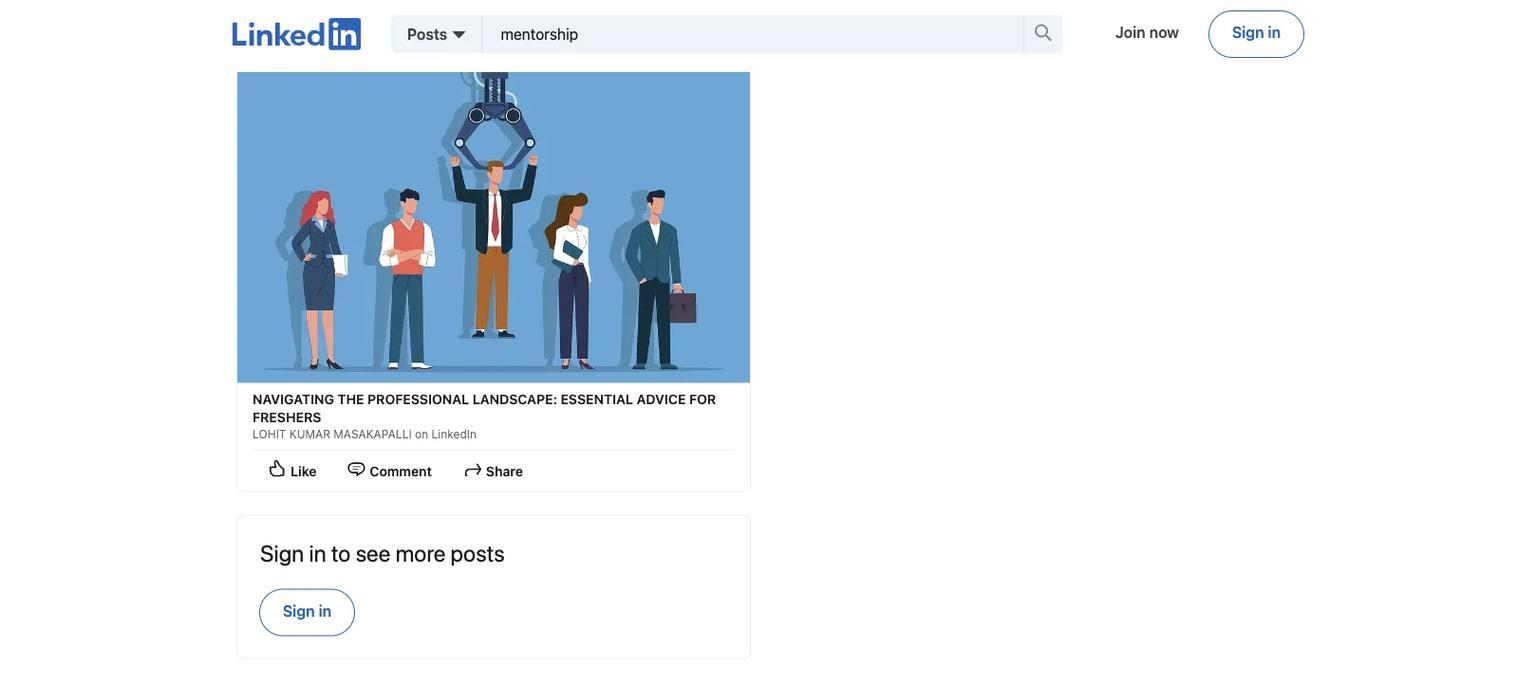 Task type: locate. For each thing, give the bounding box(es) containing it.
join
[[1116, 23, 1146, 41]]

0 horizontal spatial sign in
[[283, 603, 331, 621]]

freshers
[[253, 410, 321, 426]]

join now
[[1116, 23, 1179, 41]]

1 horizontal spatial svg image
[[347, 460, 366, 479]]

linkedin
[[432, 428, 477, 441]]

share
[[486, 464, 523, 479]]

2 svg image from the left
[[347, 460, 366, 479]]

0 vertical spatial sign in
[[1232, 23, 1281, 41]]

sign in right the now
[[1232, 23, 1281, 41]]

sign in link down to
[[260, 591, 354, 636]]

sign in link right the now
[[1210, 11, 1304, 57]]

sign inside primary element
[[1232, 23, 1264, 41]]

svg image
[[268, 460, 287, 479], [347, 460, 366, 479]]

to
[[331, 540, 351, 567]]

1 vertical spatial sign in
[[283, 603, 331, 621]]

in
[[1268, 23, 1281, 41], [309, 540, 326, 567], [319, 603, 331, 621]]

comment
[[370, 464, 432, 479]]

now
[[1149, 23, 1179, 41]]

for
[[689, 392, 716, 408]]

svg image down masakapalli
[[347, 460, 366, 479]]

lohit
[[253, 428, 286, 441]]

primary element
[[233, 0, 1304, 72]]

0 vertical spatial sign
[[1232, 23, 1264, 41]]

svg image for comment
[[347, 460, 366, 479]]

0 vertical spatial in
[[1268, 23, 1281, 41]]

in inside primary element
[[1268, 23, 1281, 41]]

svg image inside 'comment' link
[[347, 460, 366, 479]]

1 vertical spatial sign
[[260, 540, 304, 567]]

sign in inside primary element
[[1232, 23, 1281, 41]]

sign in down to
[[283, 603, 331, 621]]

masakapalli
[[334, 428, 412, 441]]

svg image left like
[[268, 460, 287, 479]]

sign
[[1232, 23, 1264, 41], [260, 540, 304, 567], [283, 603, 315, 621]]

svg image for like
[[268, 460, 287, 479]]

see
[[356, 540, 391, 567]]

join now link
[[1093, 11, 1202, 57]]

posts
[[407, 25, 447, 43]]

sign for the rightmost 'sign in' link
[[1232, 23, 1264, 41]]

0 horizontal spatial sign in link
[[260, 591, 354, 636]]

Try searching for a topic search field
[[498, 23, 993, 45]]

in for bottom 'sign in' link
[[319, 603, 331, 621]]

1 horizontal spatial sign in
[[1232, 23, 1281, 41]]

2 vertical spatial sign
[[283, 603, 315, 621]]

2 vertical spatial in
[[319, 603, 331, 621]]

sign in
[[1232, 23, 1281, 41], [283, 603, 331, 621]]

0 vertical spatial sign in link
[[1210, 11, 1304, 57]]

navigating
[[253, 392, 334, 408]]

sign in link
[[1210, 11, 1304, 57], [260, 591, 354, 636]]

sign in for the rightmost 'sign in' link
[[1232, 23, 1281, 41]]

svg image inside like link
[[268, 460, 287, 479]]

posts button
[[391, 15, 483, 53]]

None search field
[[483, 15, 1062, 53]]

1 svg image from the left
[[268, 460, 287, 479]]

the
[[338, 392, 364, 408]]

0 horizontal spatial svg image
[[268, 460, 287, 479]]



Task type: vqa. For each thing, say whether or not it's contained in the screenshot.
SEARCH BOX within Primary ELEMENT
no



Task type: describe. For each thing, give the bounding box(es) containing it.
1 horizontal spatial sign in link
[[1210, 11, 1304, 57]]

advice
[[637, 392, 686, 408]]

landscape:
[[473, 392, 557, 408]]

share button
[[447, 453, 539, 490]]

like
[[291, 464, 317, 479]]

in for the rightmost 'sign in' link
[[1268, 23, 1281, 41]]

kumar
[[289, 428, 330, 441]]

professional
[[368, 392, 469, 408]]

sign for bottom 'sign in' link
[[283, 603, 315, 621]]

svg image
[[463, 460, 482, 479]]

essential
[[561, 392, 633, 408]]

none search field inside primary element
[[483, 15, 1062, 53]]

navigating the professional landscape: essential advice for freshers image
[[237, 46, 750, 384]]

posts
[[451, 540, 505, 567]]

comment link
[[332, 454, 447, 490]]

sign in to see more posts
[[260, 540, 505, 567]]

1 vertical spatial sign in link
[[260, 591, 354, 636]]

on
[[415, 428, 428, 441]]

sign in for bottom 'sign in' link
[[283, 603, 331, 621]]

1 vertical spatial in
[[309, 540, 326, 567]]

like link
[[253, 454, 332, 490]]

more
[[396, 540, 446, 567]]

navigating the professional landscape: essential advice for freshers lohit kumar masakapalli on linkedin
[[253, 392, 716, 441]]



